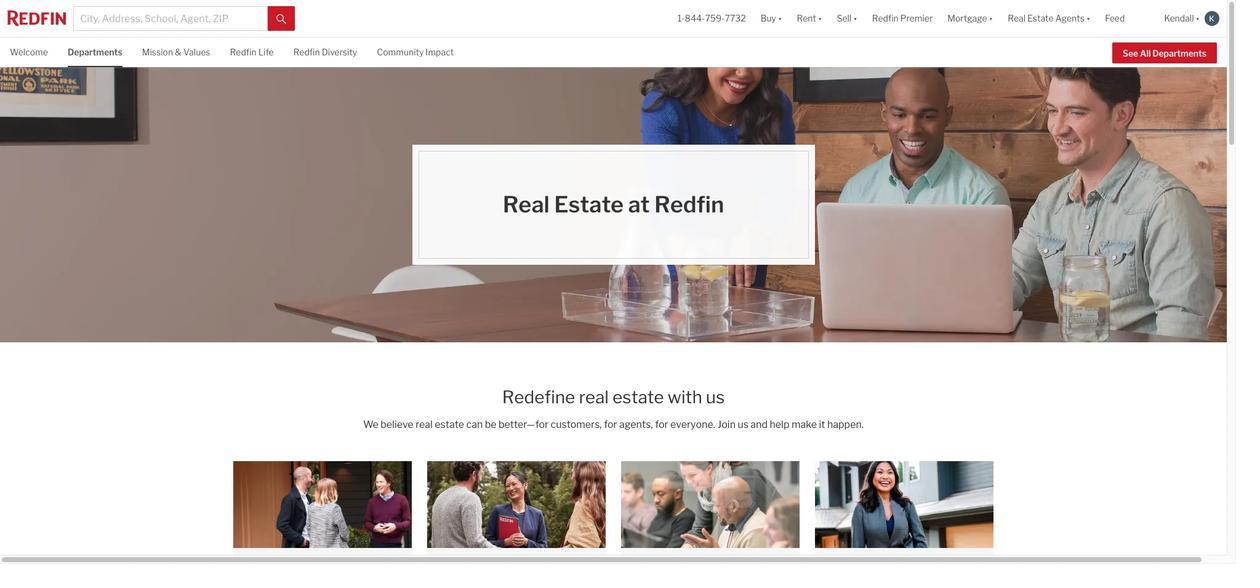Task type: vqa. For each thing, say whether or not it's contained in the screenshot.
Redfin Max Image
yes



Task type: locate. For each thing, give the bounding box(es) containing it.
▾ for sell ▾
[[854, 13, 858, 24]]

buy ▾ button
[[761, 0, 782, 37]]

1 horizontal spatial for
[[655, 418, 669, 430]]

real for real estate agents ▾
[[1008, 13, 1026, 24]]

redfin diversity link
[[293, 38, 357, 66]]

us left and in the right of the page
[[738, 418, 749, 430]]

▾ right agents at top
[[1087, 13, 1091, 24]]

▾ right mortgage
[[989, 13, 993, 24]]

redefine real estate with us
[[502, 387, 725, 408]]

6 ▾ from the left
[[1196, 13, 1200, 24]]

rent ▾ button
[[797, 0, 822, 37]]

1 for from the left
[[604, 418, 617, 430]]

844-
[[685, 13, 705, 24]]

see all departments
[[1123, 48, 1207, 58]]

0 vertical spatial real
[[579, 387, 609, 408]]

1 horizontal spatial estate
[[1028, 13, 1054, 24]]

1 horizontal spatial us
[[738, 418, 749, 430]]

redfin inside button
[[872, 13, 899, 24]]

submit search image
[[277, 14, 286, 24]]

0 horizontal spatial real
[[416, 418, 433, 430]]

redfin left "diversity"
[[293, 47, 320, 57]]

agents
[[1056, 13, 1085, 24]]

us up "join"
[[706, 387, 725, 408]]

better—for
[[499, 418, 549, 430]]

0 vertical spatial us
[[706, 387, 725, 408]]

see all departments button
[[1113, 42, 1217, 63]]

estate inside dropdown button
[[1028, 13, 1054, 24]]

redfin
[[872, 13, 899, 24], [230, 47, 257, 57], [293, 47, 320, 57], [655, 191, 724, 218]]

0 horizontal spatial estate
[[554, 191, 624, 218]]

estate up the agents,
[[613, 387, 664, 408]]

▾ for buy ▾
[[778, 13, 782, 24]]

we
[[363, 418, 379, 430]]

for right the agents,
[[655, 418, 669, 430]]

help
[[770, 418, 790, 430]]

estate left agents at top
[[1028, 13, 1054, 24]]

redfin left life
[[230, 47, 257, 57]]

everyone.
[[671, 418, 716, 430]]

estate
[[613, 387, 664, 408], [435, 418, 464, 430]]

0 horizontal spatial estate
[[435, 418, 464, 430]]

▾ inside rent ▾ dropdown button
[[818, 13, 822, 24]]

redfin right at
[[655, 191, 724, 218]]

mortgage
[[948, 13, 988, 24]]

us
[[706, 387, 725, 408], [738, 418, 749, 430]]

real estate agents image
[[233, 461, 412, 548]]

1 vertical spatial real
[[503, 191, 550, 218]]

it
[[819, 418, 825, 430]]

City, Address, School, Agent, ZIP search field
[[73, 6, 268, 31]]

1 ▾ from the left
[[778, 13, 782, 24]]

▾ inside buy ▾ dropdown button
[[778, 13, 782, 24]]

▾ inside mortgage ▾ dropdown button
[[989, 13, 993, 24]]

5 ▾ from the left
[[1087, 13, 1091, 24]]

1 vertical spatial us
[[738, 418, 749, 430]]

0 vertical spatial real
[[1008, 13, 1026, 24]]

1 vertical spatial real
[[416, 418, 433, 430]]

mission & values
[[142, 47, 210, 57]]

redfin premier
[[872, 13, 933, 24]]

welcome link
[[10, 38, 48, 66]]

customers,
[[551, 418, 602, 430]]

▾ left the user photo
[[1196, 13, 1200, 24]]

estate for at
[[554, 191, 624, 218]]

1 horizontal spatial departments
[[1153, 48, 1207, 58]]

real right believe
[[416, 418, 433, 430]]

real
[[579, 387, 609, 408], [416, 418, 433, 430]]

▾ inside sell ▾ dropdown button
[[854, 13, 858, 24]]

▾ right rent at the top
[[818, 13, 822, 24]]

1 vertical spatial estate
[[435, 418, 464, 430]]

1-844-759-7732 link
[[678, 13, 746, 24]]

departments
[[68, 47, 122, 57], [1153, 48, 1207, 58]]

2 ▾ from the left
[[818, 13, 822, 24]]

0 horizontal spatial for
[[604, 418, 617, 430]]

buy ▾ button
[[754, 0, 790, 37]]

4 ▾ from the left
[[989, 13, 993, 24]]

▾ right buy
[[778, 13, 782, 24]]

associate agents image
[[815, 461, 994, 548]]

2 for from the left
[[655, 418, 669, 430]]

0 horizontal spatial real
[[503, 191, 550, 218]]

3 ▾ from the left
[[854, 13, 858, 24]]

and
[[751, 418, 768, 430]]

community impact
[[377, 47, 454, 57]]

estate left can
[[435, 418, 464, 430]]

0 vertical spatial estate
[[613, 387, 664, 408]]

759-
[[705, 13, 725, 24]]

welcome
[[10, 47, 48, 57]]

for left the agents,
[[604, 418, 617, 430]]

▾
[[778, 13, 782, 24], [818, 13, 822, 24], [854, 13, 858, 24], [989, 13, 993, 24], [1087, 13, 1091, 24], [1196, 13, 1200, 24]]

premier
[[901, 13, 933, 24]]

redfin left premier at the right of page
[[872, 13, 899, 24]]

real inside dropdown button
[[1008, 13, 1026, 24]]

&
[[175, 47, 182, 57]]

mission
[[142, 47, 173, 57]]

for
[[604, 418, 617, 430], [655, 418, 669, 430]]

mortgage ▾ button
[[941, 0, 1001, 37]]

real up customers,
[[579, 387, 609, 408]]

1 vertical spatial estate
[[554, 191, 624, 218]]

real
[[1008, 13, 1026, 24], [503, 191, 550, 218]]

1 horizontal spatial real
[[1008, 13, 1026, 24]]

estate
[[1028, 13, 1054, 24], [554, 191, 624, 218]]

▾ right sell on the top right of the page
[[854, 13, 858, 24]]

0 vertical spatial estate
[[1028, 13, 1054, 24]]

sell ▾ button
[[837, 0, 858, 37]]

departments link
[[68, 38, 122, 66]]

kendall
[[1165, 13, 1194, 24]]

real estate support roles image
[[621, 461, 800, 548]]

estate left at
[[554, 191, 624, 218]]

▾ for kendall ▾
[[1196, 13, 1200, 24]]

1-
[[678, 13, 685, 24]]

sell
[[837, 13, 852, 24]]

agents,
[[620, 418, 653, 430]]

life
[[258, 47, 274, 57]]



Task type: describe. For each thing, give the bounding box(es) containing it.
redfin for redfin diversity
[[293, 47, 320, 57]]

mortgage ▾
[[948, 13, 993, 24]]

diversity
[[322, 47, 357, 57]]

we believe real estate can be better—for customers, for agents, for everyone. join us and help make it happen.
[[363, 418, 864, 430]]

happen.
[[828, 418, 864, 430]]

real estate agents ▾
[[1008, 13, 1091, 24]]

feed button
[[1098, 0, 1157, 37]]

redfin max image
[[427, 461, 606, 548]]

mission & values link
[[142, 38, 210, 66]]

see
[[1123, 48, 1139, 58]]

redfin diversity
[[293, 47, 357, 57]]

be
[[485, 418, 497, 430]]

believe
[[381, 418, 414, 430]]

real estate agents ▾ link
[[1008, 0, 1091, 37]]

0 horizontal spatial us
[[706, 387, 725, 408]]

estate for agents
[[1028, 13, 1054, 24]]

redfin life link
[[230, 38, 274, 66]]

community
[[377, 47, 424, 57]]

mortgage ▾ button
[[948, 0, 993, 37]]

rent ▾ button
[[790, 0, 830, 37]]

community impact link
[[377, 38, 454, 66]]

1 horizontal spatial real
[[579, 387, 609, 408]]

make
[[792, 418, 817, 430]]

all
[[1140, 48, 1151, 58]]

redfin for redfin premier
[[872, 13, 899, 24]]

redfin premier button
[[865, 0, 941, 37]]

impact
[[426, 47, 454, 57]]

redefine
[[502, 387, 575, 408]]

1 horizontal spatial estate
[[613, 387, 664, 408]]

departments inside button
[[1153, 48, 1207, 58]]

user photo image
[[1205, 11, 1220, 26]]

7732
[[725, 13, 746, 24]]

buy
[[761, 13, 777, 24]]

kendall ▾
[[1165, 13, 1200, 24]]

real estate at redfin
[[503, 191, 724, 218]]

sell ▾ button
[[830, 0, 865, 37]]

join
[[718, 418, 736, 430]]

buy ▾
[[761, 13, 782, 24]]

rent ▾
[[797, 13, 822, 24]]

values
[[183, 47, 210, 57]]

can
[[466, 418, 483, 430]]

1-844-759-7732
[[678, 13, 746, 24]]

0 horizontal spatial departments
[[68, 47, 122, 57]]

▾ inside "real estate agents ▾" link
[[1087, 13, 1091, 24]]

real estate agents ▾ button
[[1001, 0, 1098, 37]]

redfin life
[[230, 47, 274, 57]]

▾ for mortgage ▾
[[989, 13, 993, 24]]

▾ for rent ▾
[[818, 13, 822, 24]]

redfin for redfin life
[[230, 47, 257, 57]]

real for real estate at redfin
[[503, 191, 550, 218]]

with
[[668, 387, 703, 408]]

at
[[628, 191, 650, 218]]

rent
[[797, 13, 817, 24]]

sell ▾
[[837, 13, 858, 24]]

feed
[[1106, 13, 1125, 24]]



